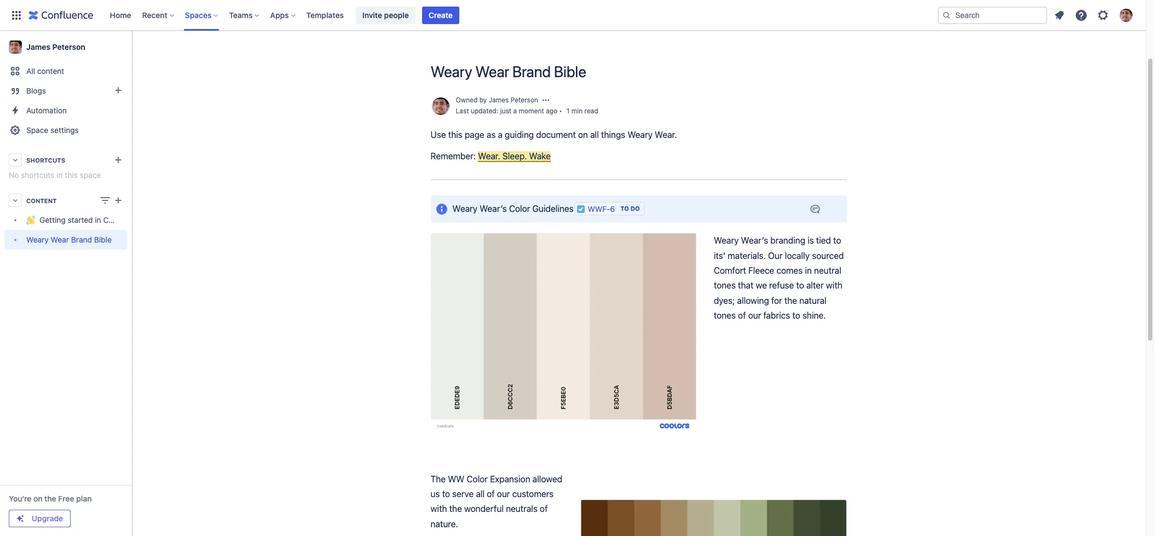 Task type: describe. For each thing, give the bounding box(es) containing it.
no shortcuts in this space
[[9, 170, 101, 180]]

allowed
[[533, 474, 562, 484]]

nature.
[[431, 519, 458, 529]]

panel info image
[[435, 203, 448, 216]]

we
[[756, 281, 767, 290]]

1 tones from the top
[[714, 281, 736, 290]]

weary up owned
[[431, 62, 472, 80]]

owned by james peterson
[[456, 96, 538, 104]]

getting started in confluence
[[39, 215, 144, 225]]

home link
[[106, 6, 134, 24]]

getting
[[39, 215, 66, 225]]

wwf-6
[[588, 204, 615, 213]]

of inside the weary wear's branding is tied to its' materials. our locally sourced comfort fleece comes in neutral tones that we refuse to alter with dyes; allowing for the natural tones of our fabrics to shine.
[[738, 311, 746, 320]]

settings
[[50, 125, 79, 135]]

weary wear's branding is tied to its' materials. our locally sourced comfort fleece comes in neutral tones that we refuse to alter with dyes; allowing for the natural tones of our fabrics to shine.
[[714, 235, 846, 320]]

0 horizontal spatial a
[[498, 130, 503, 140]]

1 horizontal spatial on
[[578, 130, 588, 140]]

to left shine.
[[792, 311, 800, 320]]

space settings link
[[4, 120, 127, 140]]

1 horizontal spatial brand
[[512, 62, 551, 80]]

space
[[80, 170, 101, 180]]

started
[[68, 215, 93, 225]]

premium image
[[16, 514, 25, 523]]

alter
[[806, 281, 824, 290]]

all
[[26, 66, 35, 76]]

confluence
[[103, 215, 144, 225]]

james peterson link inside space element
[[4, 36, 127, 58]]

create link
[[422, 6, 459, 24]]

people
[[384, 10, 409, 19]]

remember:
[[431, 151, 476, 161]]

guidelines
[[532, 204, 574, 213]]

all content link
[[4, 61, 127, 81]]

manage page ownership image
[[542, 96, 550, 105]]

page
[[465, 130, 484, 140]]

do
[[631, 205, 640, 212]]

templates
[[306, 10, 344, 19]]

the ww color expansion allowed us to serve all of our customers with the wonderful neutrals of nature.
[[431, 474, 565, 529]]

just a moment ago link
[[500, 107, 557, 115]]

in for shortcuts
[[56, 170, 63, 180]]

automation
[[26, 106, 67, 115]]

locally
[[785, 251, 810, 260]]

on inside space element
[[33, 494, 42, 503]]

tied
[[816, 235, 831, 245]]

apps
[[270, 10, 289, 19]]

upgrade
[[32, 514, 63, 523]]

add shortcut image
[[112, 153, 125, 166]]

our inside the ww color expansion allowed us to serve all of our customers with the wonderful neutrals of nature.
[[497, 489, 510, 499]]

shortcuts button
[[4, 150, 127, 170]]

neutrals
[[506, 504, 538, 514]]

recent button
[[139, 6, 178, 24]]

with inside the ww color expansion allowed us to serve all of our customers with the wonderful neutrals of nature.
[[431, 504, 447, 514]]

settings icon image
[[1097, 8, 1110, 22]]

us
[[431, 489, 440, 499]]

wonderful
[[464, 504, 504, 514]]

collapse sidebar image
[[119, 36, 143, 58]]

customers
[[512, 489, 554, 499]]

allowing
[[737, 296, 769, 305]]

to
[[620, 205, 629, 212]]

1 horizontal spatial wear.
[[655, 130, 677, 140]]

automation link
[[4, 101, 127, 120]]

natural
[[799, 296, 827, 305]]

create
[[429, 10, 453, 19]]

space settings
[[26, 125, 79, 135]]

weary right panel info icon
[[453, 204, 477, 213]]

min
[[572, 107, 583, 115]]

notification icon image
[[1053, 8, 1066, 22]]

wwf-6 link
[[576, 204, 615, 213]]

invite people
[[362, 10, 409, 19]]

to do
[[620, 205, 640, 212]]

content
[[26, 197, 57, 204]]

in for started
[[95, 215, 101, 225]]

0 horizontal spatial wear.
[[478, 151, 500, 161]]

create a page image
[[112, 194, 125, 207]]

expansion
[[490, 474, 530, 484]]

weary wear's color guidelines
[[453, 204, 574, 213]]

1
[[567, 107, 570, 115]]

wear's for color
[[480, 204, 507, 213]]

blogs
[[26, 86, 46, 95]]

wear's for branding
[[741, 235, 768, 245]]

color for guidelines
[[509, 204, 530, 213]]

you're
[[9, 494, 31, 503]]

sleep.
[[503, 151, 527, 161]]

home
[[110, 10, 131, 19]]

to right tied
[[833, 235, 841, 245]]

refuse
[[769, 281, 794, 290]]

serve
[[452, 489, 474, 499]]

as
[[487, 130, 496, 140]]

weary wear brand bible link
[[4, 230, 127, 250]]

templates link
[[303, 6, 347, 24]]

you're on the free plan
[[9, 494, 92, 503]]

bible inside tree
[[94, 235, 112, 244]]

create a blog image
[[112, 84, 125, 97]]

global element
[[7, 0, 938, 30]]

tree inside space element
[[4, 210, 144, 250]]

document
[[536, 130, 576, 140]]

change view image
[[99, 194, 112, 207]]

1 vertical spatial james peterson link
[[489, 96, 538, 104]]

2 vertical spatial of
[[540, 504, 548, 514]]

shortcuts
[[21, 170, 54, 180]]

getting started in confluence link
[[4, 210, 144, 230]]

blogs link
[[4, 81, 127, 101]]

updated:
[[471, 107, 498, 115]]

search image
[[942, 11, 951, 19]]

in inside the weary wear's branding is tied to its' materials. our locally sourced comfort fleece comes in neutral tones that we refuse to alter with dyes; allowing for the natural tones of our fabrics to shine.
[[805, 266, 812, 275]]

weary inside tree
[[26, 235, 49, 244]]

moment
[[519, 107, 544, 115]]

our inside the weary wear's branding is tied to its' materials. our locally sourced comfort fleece comes in neutral tones that we refuse to alter with dyes; allowing for the natural tones of our fabrics to shine.
[[748, 311, 761, 320]]



Task type: locate. For each thing, give the bounding box(es) containing it.
weary inside the weary wear's branding is tied to its' materials. our locally sourced comfort fleece comes in neutral tones that we refuse to alter with dyes; allowing for the natural tones of our fabrics to shine.
[[714, 235, 739, 245]]

a
[[513, 107, 517, 115], [498, 130, 503, 140]]

1 vertical spatial color
[[467, 474, 488, 484]]

0 vertical spatial color
[[509, 204, 530, 213]]

james peterson link up all content link
[[4, 36, 127, 58]]

1 vertical spatial in
[[95, 215, 101, 225]]

all left things
[[590, 130, 599, 140]]

this right use
[[448, 130, 463, 140]]

1 vertical spatial with
[[431, 504, 447, 514]]

0 horizontal spatial weary wear brand bible
[[26, 235, 112, 244]]

all up the wonderful
[[476, 489, 485, 499]]

1 vertical spatial all
[[476, 489, 485, 499]]

neutral
[[814, 266, 841, 275]]

james up just
[[489, 96, 509, 104]]

our down the expansion
[[497, 489, 510, 499]]

0 vertical spatial james peterson link
[[4, 36, 127, 58]]

brand inside tree
[[71, 235, 92, 244]]

1 vertical spatial this
[[65, 170, 78, 180]]

1 horizontal spatial with
[[826, 281, 843, 290]]

that
[[738, 281, 754, 290]]

apps button
[[267, 6, 300, 24]]

0 vertical spatial in
[[56, 170, 63, 180]]

weary wear brand bible up owned by james peterson
[[431, 62, 586, 80]]

of
[[738, 311, 746, 320], [487, 489, 495, 499], [540, 504, 548, 514]]

tree containing getting started in confluence
[[4, 210, 144, 250]]

wear. down as
[[478, 151, 500, 161]]

0 horizontal spatial this
[[65, 170, 78, 180]]

things
[[601, 130, 625, 140]]

0 vertical spatial with
[[826, 281, 843, 290]]

shine.
[[803, 311, 826, 320]]

spaces
[[185, 10, 212, 19]]

0 vertical spatial tones
[[714, 281, 736, 290]]

the right for
[[785, 296, 797, 305]]

1 vertical spatial of
[[487, 489, 495, 499]]

1 vertical spatial brand
[[71, 235, 92, 244]]

use
[[431, 130, 446, 140]]

this inside space element
[[65, 170, 78, 180]]

1 vertical spatial our
[[497, 489, 510, 499]]

in up alter in the right bottom of the page
[[805, 266, 812, 275]]

bible down the getting started in confluence
[[94, 235, 112, 244]]

0 horizontal spatial in
[[56, 170, 63, 180]]

0 horizontal spatial on
[[33, 494, 42, 503]]

1 horizontal spatial weary wear brand bible
[[431, 62, 586, 80]]

tones down dyes;
[[714, 311, 736, 320]]

appswitcher icon image
[[10, 8, 23, 22]]

color inside the ww color expansion allowed us to serve all of our customers with the wonderful neutrals of nature.
[[467, 474, 488, 484]]

1 horizontal spatial the
[[449, 504, 462, 514]]

james peterson link
[[4, 36, 127, 58], [489, 96, 538, 104]]

brand up manage page ownership image
[[512, 62, 551, 80]]

0 vertical spatial wear.
[[655, 130, 677, 140]]

1 horizontal spatial in
[[95, 215, 101, 225]]

weary
[[431, 62, 472, 80], [628, 130, 653, 140], [453, 204, 477, 213], [26, 235, 49, 244], [714, 235, 739, 245]]

1 vertical spatial wear
[[51, 235, 69, 244]]

1 vertical spatial weary wear brand bible
[[26, 235, 112, 244]]

guiding
[[505, 130, 534, 140]]

our
[[768, 251, 783, 260]]

the inside the ww color expansion allowed us to serve all of our customers with the wonderful neutrals of nature.
[[449, 504, 462, 514]]

of up the wonderful
[[487, 489, 495, 499]]

0 vertical spatial bible
[[554, 62, 586, 80]]

1 horizontal spatial bible
[[554, 62, 586, 80]]

1 vertical spatial wear.
[[478, 151, 500, 161]]

in down the shortcuts dropdown button
[[56, 170, 63, 180]]

1 horizontal spatial wear
[[475, 62, 509, 80]]

weary right things
[[628, 130, 653, 140]]

1 horizontal spatial james peterson link
[[489, 96, 538, 104]]

0 vertical spatial peterson
[[52, 42, 85, 51]]

space element
[[0, 31, 144, 536]]

wake
[[529, 151, 551, 161]]

2 horizontal spatial the
[[785, 296, 797, 305]]

the down serve
[[449, 504, 462, 514]]

content button
[[4, 191, 127, 210]]

wear. right things
[[655, 130, 677, 140]]

0 vertical spatial wear
[[475, 62, 509, 80]]

0 vertical spatial this
[[448, 130, 463, 140]]

free
[[58, 494, 74, 503]]

1 horizontal spatial wear's
[[741, 235, 768, 245]]

0 horizontal spatial wear's
[[480, 204, 507, 213]]

owned
[[456, 96, 478, 104]]

the
[[431, 474, 446, 484]]

color for expansion
[[467, 474, 488, 484]]

to left alter in the right bottom of the page
[[796, 281, 804, 290]]

wear's
[[480, 204, 507, 213], [741, 235, 768, 245]]

plan
[[76, 494, 92, 503]]

teams button
[[226, 6, 264, 24]]

materials.
[[728, 251, 766, 260]]

0 vertical spatial weary wear brand bible
[[431, 62, 586, 80]]

1 horizontal spatial peterson
[[511, 96, 538, 104]]

peterson up just a moment ago link
[[511, 96, 538, 104]]

peterson up all content link
[[52, 42, 85, 51]]

1 horizontal spatial a
[[513, 107, 517, 115]]

color up serve
[[467, 474, 488, 484]]

peterson inside space element
[[52, 42, 85, 51]]

by
[[479, 96, 487, 104]]

0 vertical spatial james
[[26, 42, 50, 51]]

comment icon image
[[809, 202, 822, 216]]

peterson
[[52, 42, 85, 51], [511, 96, 538, 104]]

1 horizontal spatial james
[[489, 96, 509, 104]]

0 vertical spatial of
[[738, 311, 746, 320]]

teams
[[229, 10, 253, 19]]

james peterson link up last updated: just a moment ago
[[489, 96, 538, 104]]

just
[[500, 107, 512, 115]]

weary wear brand bible down getting started in confluence link
[[26, 235, 112, 244]]

0 vertical spatial all
[[590, 130, 599, 140]]

recent
[[142, 10, 167, 19]]

is
[[808, 235, 814, 245]]

fabrics
[[763, 311, 790, 320]]

to right us
[[442, 489, 450, 499]]

0 horizontal spatial our
[[497, 489, 510, 499]]

all for serve
[[476, 489, 485, 499]]

this
[[448, 130, 463, 140], [65, 170, 78, 180]]

with down neutral
[[826, 281, 843, 290]]

help icon image
[[1075, 8, 1088, 22]]

weary up its'
[[714, 235, 739, 245]]

1 vertical spatial peterson
[[511, 96, 538, 104]]

0 horizontal spatial all
[[476, 489, 485, 499]]

0 vertical spatial our
[[748, 311, 761, 320]]

dyes;
[[714, 296, 735, 305]]

tree
[[4, 210, 144, 250]]

upgrade button
[[9, 510, 70, 527]]

to inside the ww color expansion allowed us to serve all of our customers with the wonderful neutrals of nature.
[[442, 489, 450, 499]]

1 vertical spatial on
[[33, 494, 42, 503]]

wear's right panel info icon
[[480, 204, 507, 213]]

spaces button
[[182, 6, 223, 24]]

confluence image
[[28, 8, 93, 22], [28, 8, 93, 22]]

0 vertical spatial on
[[578, 130, 588, 140]]

1 horizontal spatial this
[[448, 130, 463, 140]]

0 vertical spatial the
[[785, 296, 797, 305]]

0 horizontal spatial the
[[44, 494, 56, 503]]

1 horizontal spatial of
[[540, 504, 548, 514]]

color left guidelines
[[509, 204, 530, 213]]

our
[[748, 311, 761, 320], [497, 489, 510, 499]]

wear's up "materials."
[[741, 235, 768, 245]]

with inside the weary wear's branding is tied to its' materials. our locally sourced comfort fleece comes in neutral tones that we refuse to alter with dyes; allowing for the natural tones of our fabrics to shine.
[[826, 281, 843, 290]]

ww
[[448, 474, 464, 484]]

to
[[833, 235, 841, 245], [796, 281, 804, 290], [792, 311, 800, 320], [442, 489, 450, 499]]

its'
[[714, 251, 725, 260]]

the left free
[[44, 494, 56, 503]]

banner
[[0, 0, 1146, 31]]

1 vertical spatial wear's
[[741, 235, 768, 245]]

on down 1 min read on the top of page
[[578, 130, 588, 140]]

brand down started
[[71, 235, 92, 244]]

branding
[[770, 235, 805, 245]]

invite
[[362, 10, 382, 19]]

all for on
[[590, 130, 599, 140]]

last
[[456, 107, 469, 115]]

1 vertical spatial james
[[489, 96, 509, 104]]

james up all content
[[26, 42, 50, 51]]

0 horizontal spatial with
[[431, 504, 447, 514]]

2 vertical spatial the
[[449, 504, 462, 514]]

wear up owned by james peterson
[[475, 62, 509, 80]]

1 horizontal spatial all
[[590, 130, 599, 140]]

0 horizontal spatial of
[[487, 489, 495, 499]]

on
[[578, 130, 588, 140], [33, 494, 42, 503]]

2 vertical spatial in
[[805, 266, 812, 275]]

2 tones from the top
[[714, 311, 736, 320]]

james inside 'link'
[[26, 42, 50, 51]]

shortcuts
[[26, 156, 65, 163]]

weary down "getting"
[[26, 235, 49, 244]]

wear inside tree
[[51, 235, 69, 244]]

remember: wear. sleep. wake
[[431, 151, 551, 161]]

wear's inside the weary wear's branding is tied to its' materials. our locally sourced comfort fleece comes in neutral tones that we refuse to alter with dyes; allowing for the natural tones of our fabrics to shine.
[[741, 235, 768, 245]]

0 horizontal spatial color
[[467, 474, 488, 484]]

0 horizontal spatial brand
[[71, 235, 92, 244]]

1 horizontal spatial our
[[748, 311, 761, 320]]

1 vertical spatial the
[[44, 494, 56, 503]]

bible up 1 at the left of the page
[[554, 62, 586, 80]]

with
[[826, 281, 843, 290], [431, 504, 447, 514]]

all
[[590, 130, 599, 140], [476, 489, 485, 499]]

on right you're
[[33, 494, 42, 503]]

2 horizontal spatial of
[[738, 311, 746, 320]]

2 horizontal spatial in
[[805, 266, 812, 275]]

all content
[[26, 66, 64, 76]]

1 vertical spatial bible
[[94, 235, 112, 244]]

in inside tree
[[95, 215, 101, 225]]

all inside the ww color expansion allowed us to serve all of our customers with the wonderful neutrals of nature.
[[476, 489, 485, 499]]

0 vertical spatial brand
[[512, 62, 551, 80]]

brand
[[512, 62, 551, 80], [71, 235, 92, 244]]

use this page as a guiding document on all things weary wear.
[[431, 130, 679, 140]]

our down allowing
[[748, 311, 761, 320]]

Search field
[[938, 6, 1047, 24]]

1 horizontal spatial color
[[509, 204, 530, 213]]

0 vertical spatial a
[[513, 107, 517, 115]]

0 vertical spatial wear's
[[480, 204, 507, 213]]

this down the shortcuts dropdown button
[[65, 170, 78, 180]]

read
[[585, 107, 598, 115]]

in
[[56, 170, 63, 180], [95, 215, 101, 225], [805, 266, 812, 275]]

0 horizontal spatial bible
[[94, 235, 112, 244]]

weary wear brand bible
[[431, 62, 586, 80], [26, 235, 112, 244]]

of down customers
[[540, 504, 548, 514]]

tones up dyes;
[[714, 281, 736, 290]]

james peterson image
[[432, 97, 449, 115]]

a right just
[[513, 107, 517, 115]]

1 vertical spatial a
[[498, 130, 503, 140]]

last updated: just a moment ago
[[456, 107, 557, 115]]

of down allowing
[[738, 311, 746, 320]]

wwf-
[[588, 204, 610, 213]]

wear
[[475, 62, 509, 80], [51, 235, 69, 244]]

0 horizontal spatial james peterson link
[[4, 36, 127, 58]]

1 min read
[[567, 107, 598, 115]]

for
[[771, 296, 782, 305]]

0 horizontal spatial peterson
[[52, 42, 85, 51]]

6
[[610, 204, 615, 213]]

0 horizontal spatial wear
[[51, 235, 69, 244]]

no
[[9, 170, 19, 180]]

weary wear brand bible inside tree
[[26, 235, 112, 244]]

wear down "getting"
[[51, 235, 69, 244]]

a right as
[[498, 130, 503, 140]]

sourced
[[812, 251, 844, 260]]

1 vertical spatial tones
[[714, 311, 736, 320]]

james peterson
[[26, 42, 85, 51]]

your profile and preferences image
[[1120, 8, 1133, 22]]

comfort
[[714, 266, 746, 275]]

0 horizontal spatial james
[[26, 42, 50, 51]]

wear.
[[655, 130, 677, 140], [478, 151, 500, 161]]

the inside the weary wear's branding is tied to its' materials. our locally sourced comfort fleece comes in neutral tones that we refuse to alter with dyes; allowing for the natural tones of our fabrics to shine.
[[785, 296, 797, 305]]

comes
[[777, 266, 803, 275]]

the inside space element
[[44, 494, 56, 503]]

in right started
[[95, 215, 101, 225]]

with down us
[[431, 504, 447, 514]]

banner containing home
[[0, 0, 1146, 31]]



Task type: vqa. For each thing, say whether or not it's contained in the screenshot.
WWF-6 'link'
yes



